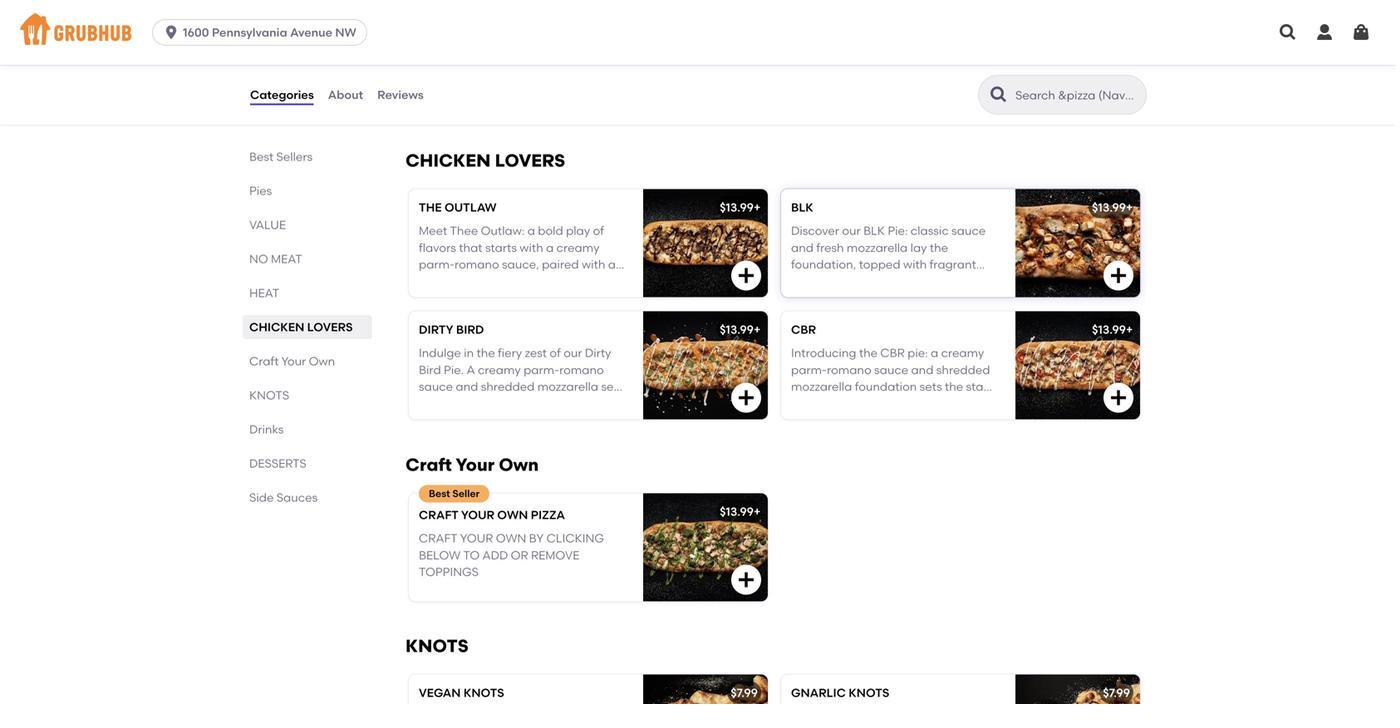 Task type: locate. For each thing, give the bounding box(es) containing it.
best for best sellers
[[249, 150, 274, 164]]

side
[[249, 491, 274, 505]]

craft
[[419, 508, 459, 522], [419, 531, 458, 546]]

$7.99
[[731, 686, 758, 700], [1104, 686, 1131, 700]]

0 vertical spatial own
[[498, 508, 528, 522]]

1 vertical spatial your
[[460, 531, 493, 546]]

1600 pennsylvania avenue nw button
[[152, 19, 374, 46]]

1 vertical spatial best
[[429, 487, 450, 500]]

1 horizontal spatial best
[[429, 487, 450, 500]]

1 $7.99 from the left
[[731, 686, 758, 700]]

1 vertical spatial your
[[456, 454, 495, 475]]

1 horizontal spatial craft your own
[[406, 454, 539, 475]]

chicken
[[406, 150, 491, 171], [249, 320, 305, 334]]

outlaw
[[445, 200, 497, 214]]

below
[[419, 548, 461, 562]]

your inside craft your own by clicking below to add or remove toppings
[[460, 531, 493, 546]]

1 craft from the top
[[419, 508, 459, 522]]

craft down best seller
[[419, 508, 459, 522]]

0 vertical spatial chicken
[[406, 150, 491, 171]]

buffalo 66 image
[[644, 8, 768, 116]]

craft down heat
[[249, 354, 279, 368]]

best
[[249, 150, 274, 164], [429, 487, 450, 500]]

0 vertical spatial lovers
[[495, 150, 566, 171]]

craft inside craft your own by clicking below to add or remove toppings
[[419, 531, 458, 546]]

own left "pizza"
[[498, 508, 528, 522]]

gnarlic
[[792, 686, 846, 700]]

own for by
[[496, 531, 527, 546]]

$13.99 + for the outlaw
[[720, 200, 761, 214]]

about button
[[327, 65, 364, 125]]

0 horizontal spatial $7.99
[[731, 686, 758, 700]]

svg image inside 1600 pennsylvania avenue nw button
[[163, 24, 180, 41]]

toppings
[[419, 565, 479, 579]]

0 horizontal spatial own
[[309, 354, 335, 368]]

craft
[[249, 354, 279, 368], [406, 454, 452, 475]]

1 vertical spatial chicken lovers
[[249, 320, 353, 334]]

about
[[328, 88, 363, 102]]

dirty bird
[[419, 322, 484, 337]]

0 vertical spatial craft your own
[[249, 354, 335, 368]]

knots
[[249, 388, 289, 402], [406, 636, 469, 657], [464, 686, 505, 700], [849, 686, 890, 700]]

drinks
[[249, 422, 284, 437]]

1 vertical spatial craft your own
[[406, 454, 539, 475]]

1 horizontal spatial own
[[499, 454, 539, 475]]

$7.99 for gnarlic knots
[[1104, 686, 1131, 700]]

chicken lovers down heat
[[249, 320, 353, 334]]

1 vertical spatial lovers
[[307, 320, 353, 334]]

svg image
[[1352, 22, 1372, 42], [737, 265, 757, 285], [737, 388, 757, 408], [1109, 388, 1129, 408]]

2 craft from the top
[[419, 531, 458, 546]]

your up seller
[[456, 454, 495, 475]]

own up or
[[496, 531, 527, 546]]

your up drinks at the left bottom of page
[[282, 354, 306, 368]]

$13.99 for dirty bird
[[720, 322, 754, 337]]

nw
[[335, 25, 357, 39]]

your
[[461, 508, 495, 522], [460, 531, 493, 546]]

seller
[[453, 487, 480, 500]]

craft your own pizza image
[[644, 493, 768, 601]]

chicken down heat
[[249, 320, 305, 334]]

sauces
[[277, 491, 318, 505]]

1 horizontal spatial chicken lovers
[[406, 150, 566, 171]]

svg image for cbr
[[1109, 388, 1129, 408]]

pizza
[[531, 508, 565, 522]]

own
[[498, 508, 528, 522], [496, 531, 527, 546]]

own inside craft your own by clicking below to add or remove toppings
[[496, 531, 527, 546]]

craft your own pizza
[[419, 508, 565, 522]]

0 horizontal spatial craft
[[249, 354, 279, 368]]

0 vertical spatial own
[[309, 354, 335, 368]]

craft up below on the bottom of page
[[419, 531, 458, 546]]

$13.99
[[720, 200, 754, 214], [1093, 200, 1127, 214], [720, 322, 754, 337], [1093, 322, 1127, 337], [720, 505, 754, 519]]

heat
[[249, 286, 279, 300]]

1 vertical spatial own
[[499, 454, 539, 475]]

reviews button
[[377, 65, 425, 125]]

own
[[309, 354, 335, 368], [499, 454, 539, 475]]

cbr
[[792, 322, 817, 337]]

+ for blk
[[1127, 200, 1134, 214]]

your up to
[[460, 531, 493, 546]]

0 horizontal spatial your
[[282, 354, 306, 368]]

best left seller
[[429, 487, 450, 500]]

0 horizontal spatial lovers
[[307, 320, 353, 334]]

chicken up the outlaw
[[406, 150, 491, 171]]

best left sellers
[[249, 150, 274, 164]]

side sauces
[[249, 491, 318, 505]]

1600 pennsylvania avenue nw
[[183, 25, 357, 39]]

1 horizontal spatial chicken
[[406, 150, 491, 171]]

Search &pizza (Navy Yard) search field
[[1014, 87, 1142, 103]]

craft your own by clicking below to add or remove toppings
[[419, 531, 604, 579]]

$13.99 +
[[720, 200, 761, 214], [1093, 200, 1134, 214], [720, 322, 761, 337], [1093, 322, 1134, 337], [720, 505, 761, 519]]

2 $7.99 from the left
[[1104, 686, 1131, 700]]

your
[[282, 354, 306, 368], [456, 454, 495, 475]]

craft your own
[[249, 354, 335, 368], [406, 454, 539, 475]]

chicken lovers
[[406, 150, 566, 171], [249, 320, 353, 334]]

1 horizontal spatial lovers
[[495, 150, 566, 171]]

best sellers
[[249, 150, 313, 164]]

value
[[249, 218, 286, 232]]

the outlaw image
[[644, 189, 768, 297]]

0 horizontal spatial craft your own
[[249, 354, 335, 368]]

0 vertical spatial chicken lovers
[[406, 150, 566, 171]]

search icon image
[[990, 85, 1009, 105]]

svg image
[[1279, 22, 1299, 42], [1315, 22, 1335, 42], [163, 24, 180, 41], [1109, 265, 1129, 285], [737, 570, 757, 590]]

+
[[754, 200, 761, 214], [1127, 200, 1134, 214], [754, 322, 761, 337], [1127, 322, 1134, 337], [754, 505, 761, 519]]

1 vertical spatial craft
[[419, 531, 458, 546]]

0 vertical spatial your
[[282, 354, 306, 368]]

lovers
[[495, 150, 566, 171], [307, 320, 353, 334]]

svg image for dirty bird
[[737, 388, 757, 408]]

0 vertical spatial craft
[[419, 508, 459, 522]]

craft your own up seller
[[406, 454, 539, 475]]

0 horizontal spatial best
[[249, 150, 274, 164]]

0 horizontal spatial chicken
[[249, 320, 305, 334]]

0 horizontal spatial chicken lovers
[[249, 320, 353, 334]]

dirty bird image
[[644, 311, 768, 419]]

chicken lovers up outlaw
[[406, 150, 566, 171]]

craft up best seller
[[406, 454, 452, 475]]

1 vertical spatial craft
[[406, 454, 452, 475]]

knots up drinks at the left bottom of page
[[249, 388, 289, 402]]

0 vertical spatial best
[[249, 150, 274, 164]]

1 horizontal spatial $7.99
[[1104, 686, 1131, 700]]

1 horizontal spatial your
[[456, 454, 495, 475]]

1 vertical spatial own
[[496, 531, 527, 546]]

0 vertical spatial your
[[461, 508, 495, 522]]

your down seller
[[461, 508, 495, 522]]

craft your own up drinks at the left bottom of page
[[249, 354, 335, 368]]



Task type: vqa. For each thing, say whether or not it's contained in the screenshot.
$13.99 + corresponding to DIRTY BIRD
yes



Task type: describe. For each thing, give the bounding box(es) containing it.
blk image
[[1016, 189, 1141, 297]]

0 vertical spatial craft
[[249, 354, 279, 368]]

bird
[[456, 322, 484, 337]]

by
[[529, 531, 544, 546]]

vegan knots
[[419, 686, 505, 700]]

1600
[[183, 25, 209, 39]]

cbr image
[[1016, 311, 1141, 419]]

vegan
[[419, 686, 461, 700]]

knots right vegan
[[464, 686, 505, 700]]

no meat
[[249, 252, 302, 266]]

avenue
[[290, 25, 333, 39]]

remove
[[531, 548, 580, 562]]

gnarlic knots
[[792, 686, 890, 700]]

craft for craft your own by clicking below to add or remove toppings
[[419, 531, 458, 546]]

best seller
[[429, 487, 480, 500]]

1 horizontal spatial craft
[[406, 454, 452, 475]]

$13.99 for the outlaw
[[720, 200, 754, 214]]

pies
[[249, 184, 272, 198]]

$13.99 + for dirty bird
[[720, 322, 761, 337]]

+ for the outlaw
[[754, 200, 761, 214]]

$7.99 for vegan knots
[[731, 686, 758, 700]]

$13.99 for cbr
[[1093, 322, 1127, 337]]

craft for craft your own pizza
[[419, 508, 459, 522]]

desserts
[[249, 457, 307, 471]]

+ for cbr
[[1127, 322, 1134, 337]]

blk
[[792, 200, 814, 214]]

knots right gnarlic on the right
[[849, 686, 890, 700]]

gnarlic knots image
[[1016, 675, 1141, 704]]

or
[[511, 548, 529, 562]]

svg image inside main navigation navigation
[[1352, 22, 1372, 42]]

clicking
[[547, 531, 604, 546]]

your for pizza
[[461, 508, 495, 522]]

meat
[[271, 252, 302, 266]]

to
[[463, 548, 480, 562]]

pennsylvania
[[212, 25, 288, 39]]

vegan knots image
[[644, 675, 768, 704]]

reviews
[[378, 88, 424, 102]]

categories button
[[249, 65, 315, 125]]

sellers
[[277, 150, 313, 164]]

your for by
[[460, 531, 493, 546]]

knots up vegan
[[406, 636, 469, 657]]

main navigation navigation
[[0, 0, 1397, 65]]

$13.99 + for blk
[[1093, 200, 1134, 214]]

categories
[[250, 88, 314, 102]]

1 vertical spatial chicken
[[249, 320, 305, 334]]

$13.99 for blk
[[1093, 200, 1127, 214]]

+ for dirty bird
[[754, 322, 761, 337]]

own for pizza
[[498, 508, 528, 522]]

the
[[419, 200, 442, 214]]

dirty
[[419, 322, 454, 337]]

the outlaw
[[419, 200, 497, 214]]

best for best seller
[[429, 487, 450, 500]]

$13.99 + for cbr
[[1093, 322, 1134, 337]]

svg image for the outlaw
[[737, 265, 757, 285]]

no
[[249, 252, 268, 266]]

add
[[483, 548, 508, 562]]



